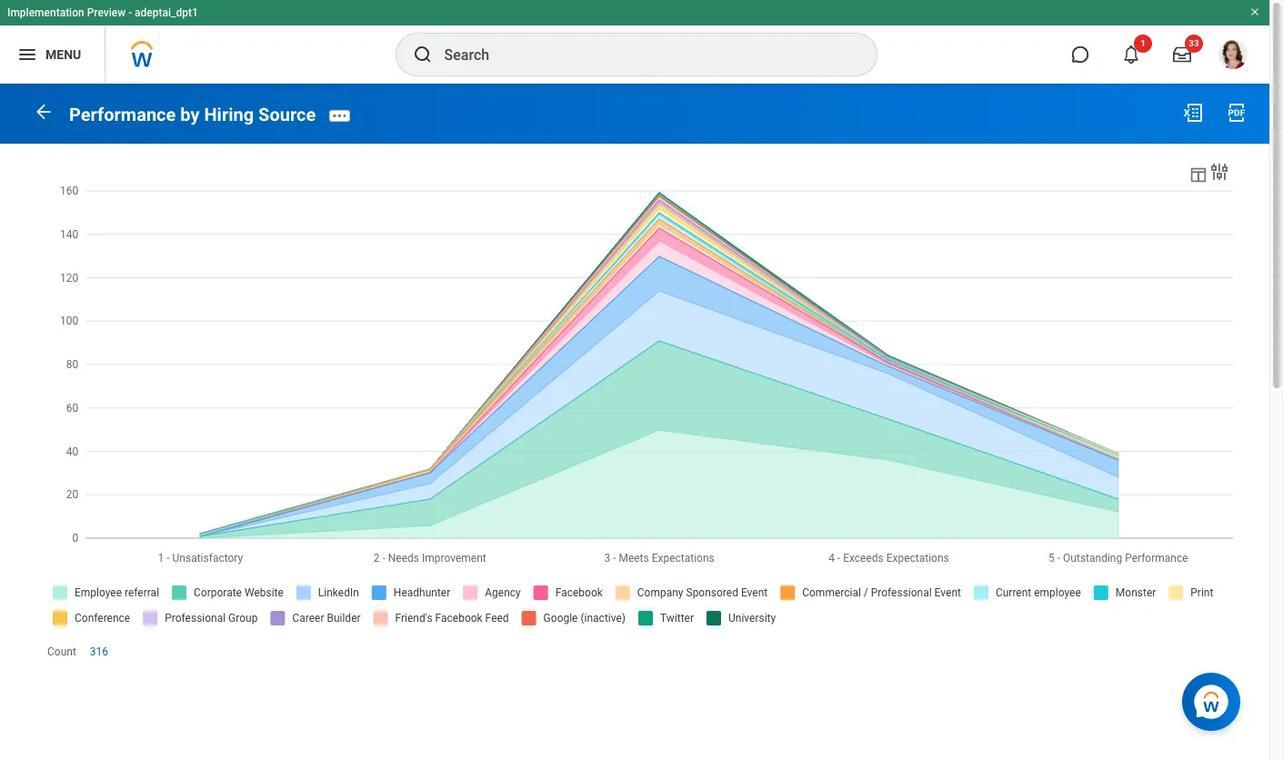 Task type: vqa. For each thing, say whether or not it's contained in the screenshot.
THE PERFORMANCE BY HIRING SOURCE main content
yes



Task type: locate. For each thing, give the bounding box(es) containing it.
1 button
[[1112, 35, 1152, 75]]

inbox large image
[[1173, 45, 1192, 64]]

configure and view chart data image
[[1189, 164, 1209, 184]]

performance by hiring source link
[[69, 103, 316, 125]]

close environment banner image
[[1250, 6, 1261, 17]]

33
[[1189, 38, 1200, 48]]

performance by hiring source main content
[[0, 84, 1270, 698]]

by
[[180, 103, 200, 125]]

performance by hiring source
[[69, 103, 316, 125]]

notifications large image
[[1122, 45, 1141, 64]]

33 button
[[1162, 35, 1203, 75]]

-
[[128, 6, 132, 19]]

preview
[[87, 6, 126, 19]]



Task type: describe. For each thing, give the bounding box(es) containing it.
menu
[[45, 47, 81, 62]]

source
[[258, 103, 316, 125]]

export to excel image
[[1182, 102, 1204, 124]]

count
[[47, 646, 76, 658]]

profile logan mcneil image
[[1219, 40, 1248, 73]]

adeptai_dpt1
[[135, 6, 198, 19]]

menu banner
[[0, 0, 1270, 84]]

implementation preview -   adeptai_dpt1
[[7, 6, 198, 19]]

configure and view chart data image
[[1209, 161, 1231, 183]]

implementation
[[7, 6, 84, 19]]

search image
[[412, 44, 433, 65]]

view printable version (pdf) image
[[1226, 102, 1248, 124]]

316
[[90, 646, 108, 658]]

menu button
[[0, 25, 105, 84]]

performance
[[69, 103, 176, 125]]

Search Workday  search field
[[444, 35, 839, 75]]

1
[[1141, 38, 1146, 48]]

previous page image
[[33, 101, 55, 123]]

hiring
[[204, 103, 254, 125]]

316 button
[[90, 645, 111, 659]]

justify image
[[16, 44, 38, 65]]



